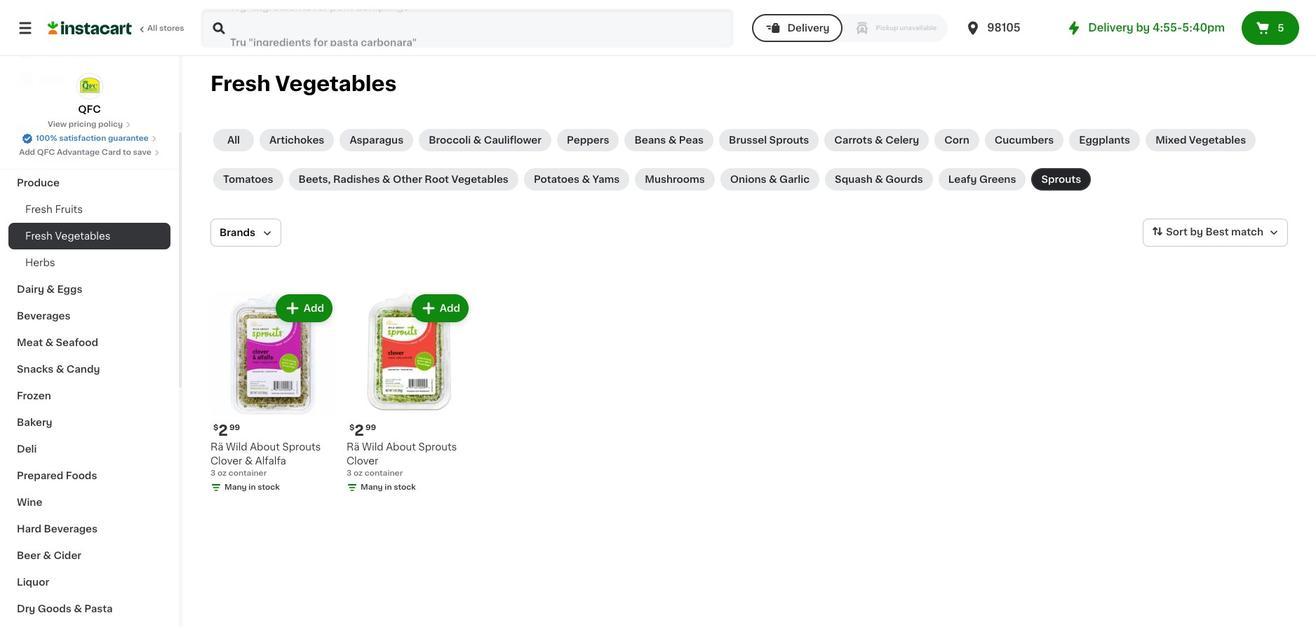 Task type: locate. For each thing, give the bounding box(es) containing it.
3 inside rä wild about sprouts clover 3 oz container
[[347, 470, 352, 478]]

many in stock down rä wild about sprouts clover & alfalfa 3 oz container
[[225, 484, 280, 492]]

0 horizontal spatial add button
[[277, 296, 331, 321]]

best match
[[1206, 227, 1264, 237]]

2 3 from the left
[[347, 470, 352, 478]]

1 horizontal spatial 3
[[347, 470, 352, 478]]

many in stock
[[225, 484, 280, 492], [361, 484, 416, 492]]

container inside rä wild about sprouts clover & alfalfa 3 oz container
[[229, 470, 267, 478]]

greens
[[979, 175, 1016, 185]]

2 99 from the left
[[365, 424, 376, 432]]

fruits
[[55, 205, 83, 215]]

stock down the alfalfa
[[258, 484, 280, 492]]

service type group
[[752, 14, 948, 42]]

bakery link
[[8, 410, 170, 436]]

2 about from the left
[[386, 443, 416, 453]]

1 product group from the left
[[210, 292, 335, 497]]

0 horizontal spatial rä
[[210, 443, 223, 453]]

by right sort
[[1190, 227, 1203, 237]]

& left the garlic
[[769, 175, 777, 185]]

beets, radishes & other root vegetables link
[[289, 168, 518, 191]]

fresh up herbs
[[25, 232, 53, 241]]

0 horizontal spatial many
[[225, 484, 247, 492]]

$ 2 99 for rä wild about sprouts clover
[[349, 424, 376, 439]]

wine
[[17, 498, 42, 508]]

1 horizontal spatial add
[[304, 304, 324, 314]]

add button for rä wild about sprouts clover & alfalfa
[[277, 296, 331, 321]]

corn link
[[935, 129, 979, 152]]

1 $ from the left
[[213, 424, 218, 432]]

1 horizontal spatial 99
[[365, 424, 376, 432]]

0 horizontal spatial product group
[[210, 292, 335, 497]]

many down rä wild about sprouts clover & alfalfa 3 oz container
[[225, 484, 247, 492]]

delivery
[[1088, 22, 1134, 33], [788, 23, 830, 33]]

0 horizontal spatial many in stock
[[225, 484, 280, 492]]

vegetables down "broccoli & cauliflower"
[[451, 175, 509, 185]]

2 rä from the left
[[347, 443, 360, 453]]

0 horizontal spatial all
[[147, 25, 157, 32]]

fresh fruits
[[25, 205, 83, 215]]

garlic
[[780, 175, 810, 185]]

all inside all link
[[227, 135, 240, 145]]

0 horizontal spatial 3
[[210, 470, 216, 478]]

0 horizontal spatial in
[[249, 484, 256, 492]]

delivery button
[[752, 14, 842, 42]]

1 clover from the left
[[210, 457, 242, 467]]

wild inside rä wild about sprouts clover & alfalfa 3 oz container
[[226, 443, 247, 453]]

1 horizontal spatial qfc
[[78, 105, 101, 114]]

onions & garlic
[[730, 175, 810, 185]]

wild for oz
[[362, 443, 384, 453]]

2 clover from the left
[[347, 457, 378, 467]]

2 many from the left
[[361, 484, 383, 492]]

& left candy at the left of the page
[[56, 365, 64, 375]]

1 horizontal spatial 2
[[355, 424, 364, 439]]

0 horizontal spatial $
[[213, 424, 218, 432]]

vegetables right mixed
[[1189, 135, 1246, 145]]

1 rä from the left
[[210, 443, 223, 453]]

1 horizontal spatial many in stock
[[361, 484, 416, 492]]

& right beer
[[43, 551, 51, 561]]

fresh for produce
[[25, 205, 53, 215]]

stock
[[258, 484, 280, 492], [394, 484, 416, 492]]

&
[[473, 135, 482, 145], [668, 135, 677, 145], [875, 135, 883, 145], [382, 175, 390, 185], [582, 175, 590, 185], [769, 175, 777, 185], [875, 175, 883, 185], [47, 285, 55, 295], [45, 338, 53, 348], [56, 365, 64, 375], [245, 457, 253, 467], [43, 551, 51, 561], [74, 605, 82, 615]]

fresh vegetables
[[210, 74, 397, 94], [25, 232, 111, 241]]

2 in from the left
[[385, 484, 392, 492]]

3 inside rä wild about sprouts clover & alfalfa 3 oz container
[[210, 470, 216, 478]]

wild inside rä wild about sprouts clover 3 oz container
[[362, 443, 384, 453]]

about inside rä wild about sprouts clover & alfalfa 3 oz container
[[250, 443, 280, 453]]

wild for alfalfa
[[226, 443, 247, 453]]

0 vertical spatial all
[[147, 25, 157, 32]]

& for squash & gourds
[[875, 175, 883, 185]]

many in stock for alfalfa
[[225, 484, 280, 492]]

2 for rä wild about sprouts clover
[[355, 424, 364, 439]]

qfc logo image
[[76, 73, 103, 100]]

stock down rä wild about sprouts clover 3 oz container in the bottom of the page
[[394, 484, 416, 492]]

1 horizontal spatial in
[[385, 484, 392, 492]]

2 vertical spatial fresh
[[25, 232, 53, 241]]

rä inside rä wild about sprouts clover 3 oz container
[[347, 443, 360, 453]]

beverages down dairy & eggs
[[17, 312, 71, 321]]

1 horizontal spatial delivery
[[1088, 22, 1134, 33]]

2 2 from the left
[[355, 424, 364, 439]]

potatoes & yams link
[[524, 168, 630, 191]]

pricing
[[69, 121, 96, 128]]

snacks
[[17, 365, 54, 375]]

1 horizontal spatial rä
[[347, 443, 360, 453]]

carrots
[[834, 135, 873, 145]]

sprouts
[[769, 135, 809, 145], [1042, 175, 1081, 185], [282, 443, 321, 453], [418, 443, 457, 453]]

squash
[[835, 175, 873, 185]]

meat & seafood
[[17, 338, 98, 348]]

2 many in stock from the left
[[361, 484, 416, 492]]

100%
[[36, 135, 57, 142]]

& left other
[[382, 175, 390, 185]]

radishes
[[333, 175, 380, 185]]

99 up rä wild about sprouts clover 3 oz container in the bottom of the page
[[365, 424, 376, 432]]

2 stock from the left
[[394, 484, 416, 492]]

delivery inside the "delivery" button
[[788, 23, 830, 33]]

1 container from the left
[[229, 470, 267, 478]]

delivery for delivery
[[788, 23, 830, 33]]

all left the stores
[[147, 25, 157, 32]]

2 $ 2 99 from the left
[[349, 424, 376, 439]]

0 horizontal spatial fresh vegetables
[[25, 232, 111, 241]]

1 many in stock from the left
[[225, 484, 280, 492]]

clover inside rä wild about sprouts clover 3 oz container
[[347, 457, 378, 467]]

beverages link
[[8, 303, 170, 330]]

cider
[[54, 551, 81, 561]]

99 up rä wild about sprouts clover & alfalfa 3 oz container
[[229, 424, 240, 432]]

vegetables
[[275, 74, 397, 94], [1189, 135, 1246, 145], [451, 175, 509, 185], [55, 232, 111, 241]]

1 horizontal spatial many
[[361, 484, 383, 492]]

0 horizontal spatial add
[[19, 149, 35, 156]]

frozen
[[17, 392, 51, 401]]

& left gourds
[[875, 175, 883, 185]]

dairy
[[17, 285, 44, 295]]

0 horizontal spatial delivery
[[788, 23, 830, 33]]

by for sort
[[1190, 227, 1203, 237]]

many in stock down rä wild about sprouts clover 3 oz container in the bottom of the page
[[361, 484, 416, 492]]

2 up rä wild about sprouts clover 3 oz container in the bottom of the page
[[355, 424, 364, 439]]

& left peas
[[668, 135, 677, 145]]

many for oz
[[361, 484, 383, 492]]

leafy greens link
[[939, 168, 1026, 191]]

onions
[[730, 175, 767, 185]]

0 horizontal spatial clover
[[210, 457, 242, 467]]

carrots & celery link
[[825, 129, 929, 152]]

1 horizontal spatial stock
[[394, 484, 416, 492]]

$ up rä wild about sprouts clover 3 oz container in the bottom of the page
[[349, 424, 355, 432]]

all up the tomatoes
[[227, 135, 240, 145]]

brands button
[[210, 219, 281, 247]]

& left pasta on the left of the page
[[74, 605, 82, 615]]

0 vertical spatial fresh vegetables
[[210, 74, 397, 94]]

produce link
[[8, 170, 170, 196]]

2
[[218, 424, 228, 439], [355, 424, 364, 439]]

artichokes link
[[260, 129, 334, 152]]

1 vertical spatial fresh
[[25, 205, 53, 215]]

1 horizontal spatial clover
[[347, 457, 378, 467]]

hard beverages
[[17, 525, 98, 535]]

clover inside rä wild about sprouts clover & alfalfa 3 oz container
[[210, 457, 242, 467]]

all link
[[213, 129, 254, 152]]

& left the alfalfa
[[245, 457, 253, 467]]

clover
[[210, 457, 242, 467], [347, 457, 378, 467]]

0 horizontal spatial stock
[[258, 484, 280, 492]]

2 oz from the left
[[354, 470, 363, 478]]

rä inside rä wild about sprouts clover & alfalfa 3 oz container
[[210, 443, 223, 453]]

1 99 from the left
[[229, 424, 240, 432]]

to
[[123, 149, 131, 156]]

policy
[[98, 121, 123, 128]]

$ 2 99 up rä wild about sprouts clover & alfalfa 3 oz container
[[213, 424, 240, 439]]

1 $ 2 99 from the left
[[213, 424, 240, 439]]

0 horizontal spatial container
[[229, 470, 267, 478]]

1 wild from the left
[[226, 443, 247, 453]]

eggs
[[57, 285, 82, 295]]

delivery by 4:55-5:40pm
[[1088, 22, 1225, 33]]

fresh vegetables down 'fruits'
[[25, 232, 111, 241]]

& for potatoes & yams
[[582, 175, 590, 185]]

qfc up view pricing policy link
[[78, 105, 101, 114]]

qfc down 100%
[[37, 149, 55, 156]]

100% satisfaction guarantee button
[[22, 131, 157, 145]]

& right broccoli
[[473, 135, 482, 145]]

2 $ from the left
[[349, 424, 355, 432]]

clover for 3
[[347, 457, 378, 467]]

1 horizontal spatial $
[[349, 424, 355, 432]]

& left eggs
[[47, 285, 55, 295]]

0 horizontal spatial wild
[[226, 443, 247, 453]]

peppers link
[[557, 129, 619, 152]]

$
[[213, 424, 218, 432], [349, 424, 355, 432]]

1 vertical spatial all
[[227, 135, 240, 145]]

1 horizontal spatial wild
[[362, 443, 384, 453]]

& for onions & garlic
[[769, 175, 777, 185]]

vegetables down fresh fruits link
[[55, 232, 111, 241]]

2 add button from the left
[[413, 296, 467, 321]]

1 2 from the left
[[218, 424, 228, 439]]

dry goods & pasta link
[[8, 596, 170, 623]]

cauliflower
[[484, 135, 542, 145]]

1 horizontal spatial $ 2 99
[[349, 424, 376, 439]]

0 horizontal spatial by
[[1136, 22, 1150, 33]]

0 horizontal spatial qfc
[[37, 149, 55, 156]]

1 vertical spatial by
[[1190, 227, 1203, 237]]

meat & seafood link
[[8, 330, 170, 356]]

$ up rä wild about sprouts clover & alfalfa 3 oz container
[[213, 424, 218, 432]]

1 about from the left
[[250, 443, 280, 453]]

tomatoes
[[223, 175, 273, 185]]

1 3 from the left
[[210, 470, 216, 478]]

beverages up cider
[[44, 525, 98, 535]]

in down rä wild about sprouts clover & alfalfa 3 oz container
[[249, 484, 256, 492]]

lists link
[[8, 66, 170, 94]]

beer & cider
[[17, 551, 81, 561]]

& right meat
[[45, 338, 53, 348]]

& for snacks & candy
[[56, 365, 64, 375]]

2 up rä wild about sprouts clover & alfalfa 3 oz container
[[218, 424, 228, 439]]

$ 2 99 for rä wild about sprouts clover & alfalfa
[[213, 424, 240, 439]]

2 container from the left
[[365, 470, 403, 478]]

fresh down "produce"
[[25, 205, 53, 215]]

1 stock from the left
[[258, 484, 280, 492]]

buy
[[39, 47, 59, 57]]

brands
[[220, 228, 255, 238]]

fresh vegetables up "artichokes" link
[[210, 74, 397, 94]]

& inside rä wild about sprouts clover & alfalfa 3 oz container
[[245, 457, 253, 467]]

1 horizontal spatial all
[[227, 135, 240, 145]]

liquor
[[17, 578, 49, 588]]

add for rä wild about sprouts clover & alfalfa
[[304, 304, 324, 314]]

& left yams on the left top of page
[[582, 175, 590, 185]]

& for meat & seafood
[[45, 338, 53, 348]]

by
[[1136, 22, 1150, 33], [1190, 227, 1203, 237]]

artichokes
[[269, 135, 324, 145]]

& left celery
[[875, 135, 883, 145]]

by left 4:55-
[[1136, 22, 1150, 33]]

snacks & candy link
[[8, 356, 170, 383]]

liquor link
[[8, 570, 170, 596]]

2 horizontal spatial add
[[440, 304, 460, 314]]

$ 2 99 up rä wild about sprouts clover 3 oz container in the bottom of the page
[[349, 424, 376, 439]]

0 horizontal spatial oz
[[217, 470, 227, 478]]

0 vertical spatial beverages
[[17, 312, 71, 321]]

in down rä wild about sprouts clover 3 oz container in the bottom of the page
[[385, 484, 392, 492]]

1 horizontal spatial about
[[386, 443, 416, 453]]

many down rä wild about sprouts clover 3 oz container in the bottom of the page
[[361, 484, 383, 492]]

0 horizontal spatial 2
[[218, 424, 228, 439]]

vegetables up "artichokes" link
[[275, 74, 397, 94]]

by for delivery
[[1136, 22, 1150, 33]]

about for oz
[[386, 443, 416, 453]]

None search field
[[201, 8, 734, 48]]

1 many from the left
[[225, 484, 247, 492]]

asparagus
[[350, 135, 404, 145]]

by inside field
[[1190, 227, 1203, 237]]

recipes
[[17, 125, 58, 135]]

fresh for fresh fruits
[[25, 232, 53, 241]]

peas
[[679, 135, 704, 145]]

many for alfalfa
[[225, 484, 247, 492]]

0 horizontal spatial $ 2 99
[[213, 424, 240, 439]]

1 add button from the left
[[277, 296, 331, 321]]

1 oz from the left
[[217, 470, 227, 478]]

beer & cider link
[[8, 543, 170, 570]]

fresh up all link
[[210, 74, 271, 94]]

1 horizontal spatial oz
[[354, 470, 363, 478]]

0 vertical spatial by
[[1136, 22, 1150, 33]]

1 in from the left
[[249, 484, 256, 492]]

beverages
[[17, 312, 71, 321], [44, 525, 98, 535]]

all inside all stores link
[[147, 25, 157, 32]]

many in stock for oz
[[361, 484, 416, 492]]

stock for alfalfa
[[258, 484, 280, 492]]

brussel
[[729, 135, 767, 145]]

prepared
[[17, 471, 63, 481]]

2 wild from the left
[[362, 443, 384, 453]]

& inside 'link'
[[382, 175, 390, 185]]

1 horizontal spatial by
[[1190, 227, 1203, 237]]

all stores link
[[48, 8, 185, 48]]

about inside rä wild about sprouts clover 3 oz container
[[386, 443, 416, 453]]

0 horizontal spatial 99
[[229, 424, 240, 432]]

0 horizontal spatial about
[[250, 443, 280, 453]]

add button for rä wild about sprouts clover
[[413, 296, 467, 321]]

5
[[1278, 23, 1284, 33]]

1 horizontal spatial product group
[[347, 292, 471, 497]]

1 vertical spatial fresh vegetables
[[25, 232, 111, 241]]

1 horizontal spatial container
[[365, 470, 403, 478]]

rä
[[210, 443, 223, 453], [347, 443, 360, 453]]

1 horizontal spatial add button
[[413, 296, 467, 321]]

vegetables inside the beets, radishes & other root vegetables 'link'
[[451, 175, 509, 185]]

3
[[210, 470, 216, 478], [347, 470, 352, 478]]

add button
[[277, 296, 331, 321], [413, 296, 467, 321]]

product group
[[210, 292, 335, 497], [347, 292, 471, 497]]



Task type: vqa. For each thing, say whether or not it's contained in the screenshot.
topmost a
no



Task type: describe. For each thing, give the bounding box(es) containing it.
bakery
[[17, 418, 52, 428]]

beets, radishes & other root vegetables
[[299, 175, 509, 185]]

root
[[425, 175, 449, 185]]

mixed vegetables link
[[1146, 129, 1256, 152]]

& for dairy & eggs
[[47, 285, 55, 295]]

& for beans & peas
[[668, 135, 677, 145]]

about for alfalfa
[[250, 443, 280, 453]]

fresh vegetables link
[[8, 223, 170, 250]]

other
[[393, 175, 422, 185]]

best
[[1206, 227, 1229, 237]]

peppers
[[567, 135, 609, 145]]

clover for &
[[210, 457, 242, 467]]

buy it again link
[[8, 38, 170, 66]]

yams
[[592, 175, 620, 185]]

Best match Sort by field
[[1143, 219, 1288, 247]]

add for rä wild about sprouts clover
[[440, 304, 460, 314]]

1 horizontal spatial fresh vegetables
[[210, 74, 397, 94]]

0 vertical spatial fresh
[[210, 74, 271, 94]]

qfc link
[[76, 73, 103, 116]]

$ for rä wild about sprouts clover
[[349, 424, 355, 432]]

dairy & eggs
[[17, 285, 82, 295]]

deli
[[17, 445, 37, 455]]

sort
[[1166, 227, 1188, 237]]

mixed
[[1156, 135, 1187, 145]]

broccoli & cauliflower link
[[419, 129, 551, 152]]

snacks & candy
[[17, 365, 100, 375]]

instacart logo image
[[48, 20, 132, 36]]

99 for rä wild about sprouts clover
[[365, 424, 376, 432]]

broccoli & cauliflower
[[429, 135, 542, 145]]

view pricing policy
[[48, 121, 123, 128]]

4:55-
[[1153, 22, 1182, 33]]

in for oz
[[385, 484, 392, 492]]

leafy greens
[[948, 175, 1016, 185]]

& for beer & cider
[[43, 551, 51, 561]]

view
[[48, 121, 67, 128]]

thanksgiving
[[17, 152, 84, 161]]

all for all
[[227, 135, 240, 145]]

& inside 'link'
[[74, 605, 82, 615]]

alfalfa
[[255, 457, 286, 467]]

dry
[[17, 605, 35, 615]]

beets,
[[299, 175, 331, 185]]

1 vertical spatial qfc
[[37, 149, 55, 156]]

rä wild about sprouts clover & alfalfa 3 oz container
[[210, 443, 321, 478]]

vegetables inside "fresh vegetables" link
[[55, 232, 111, 241]]

recipes link
[[8, 116, 170, 143]]

rä for rä wild about sprouts clover & alfalfa
[[210, 443, 223, 453]]

card
[[102, 149, 121, 156]]

frozen link
[[8, 383, 170, 410]]

leafy
[[948, 175, 977, 185]]

beans & peas link
[[625, 129, 714, 152]]

cucumbers link
[[985, 129, 1064, 152]]

mixed vegetables
[[1156, 135, 1246, 145]]

fresh fruits link
[[8, 196, 170, 223]]

beans
[[635, 135, 666, 145]]

again
[[71, 47, 99, 57]]

2 product group from the left
[[347, 292, 471, 497]]

brussel sprouts link
[[719, 129, 819, 152]]

broccoli
[[429, 135, 471, 145]]

deli link
[[8, 436, 170, 463]]

squash & gourds link
[[825, 168, 933, 191]]

brussel sprouts
[[729, 135, 809, 145]]

sprouts inside rä wild about sprouts clover & alfalfa 3 oz container
[[282, 443, 321, 453]]

dairy & eggs link
[[8, 276, 170, 303]]

tomatoes link
[[213, 168, 283, 191]]

rä for rä wild about sprouts clover
[[347, 443, 360, 453]]

5:40pm
[[1182, 22, 1225, 33]]

foods
[[66, 471, 97, 481]]

all for all stores
[[147, 25, 157, 32]]

thanksgiving link
[[8, 143, 170, 170]]

view pricing policy link
[[48, 119, 131, 131]]

goods
[[38, 605, 71, 615]]

seafood
[[56, 338, 98, 348]]

stock for oz
[[394, 484, 416, 492]]

sort by
[[1166, 227, 1203, 237]]

corn
[[945, 135, 970, 145]]

$ for rä wild about sprouts clover & alfalfa
[[213, 424, 218, 432]]

potatoes
[[534, 175, 580, 185]]

100% satisfaction guarantee
[[36, 135, 149, 142]]

2 for rä wild about sprouts clover & alfalfa
[[218, 424, 228, 439]]

herbs link
[[8, 250, 170, 276]]

celery
[[886, 135, 919, 145]]

delivery by 4:55-5:40pm link
[[1066, 20, 1225, 36]]

oz inside rä wild about sprouts clover & alfalfa 3 oz container
[[217, 470, 227, 478]]

mushrooms
[[645, 175, 705, 185]]

rä wild about sprouts clover 3 oz container
[[347, 443, 457, 478]]

asparagus link
[[340, 129, 413, 152]]

sprouts inside rä wild about sprouts clover 3 oz container
[[418, 443, 457, 453]]

& for carrots & celery
[[875, 135, 883, 145]]

satisfaction
[[59, 135, 106, 142]]

container inside rä wild about sprouts clover 3 oz container
[[365, 470, 403, 478]]

gourds
[[886, 175, 923, 185]]

produce
[[17, 178, 60, 188]]

vegetables inside mixed vegetables link
[[1189, 135, 1246, 145]]

add qfc advantage card to save link
[[19, 147, 160, 159]]

sprouts link
[[1032, 168, 1091, 191]]

pasta
[[84, 605, 113, 615]]

Search field
[[202, 10, 733, 46]]

oz inside rä wild about sprouts clover 3 oz container
[[354, 470, 363, 478]]

beans & peas
[[635, 135, 704, 145]]

& for broccoli & cauliflower
[[473, 135, 482, 145]]

onions & garlic link
[[720, 168, 820, 191]]

1 vertical spatial beverages
[[44, 525, 98, 535]]

cucumbers
[[995, 135, 1054, 145]]

delivery for delivery by 4:55-5:40pm
[[1088, 22, 1134, 33]]

hard
[[17, 525, 41, 535]]

potatoes & yams
[[534, 175, 620, 185]]

eggplants link
[[1069, 129, 1140, 152]]

98105
[[987, 22, 1021, 33]]

0 vertical spatial qfc
[[78, 105, 101, 114]]

in for alfalfa
[[249, 484, 256, 492]]

99 for rä wild about sprouts clover & alfalfa
[[229, 424, 240, 432]]



